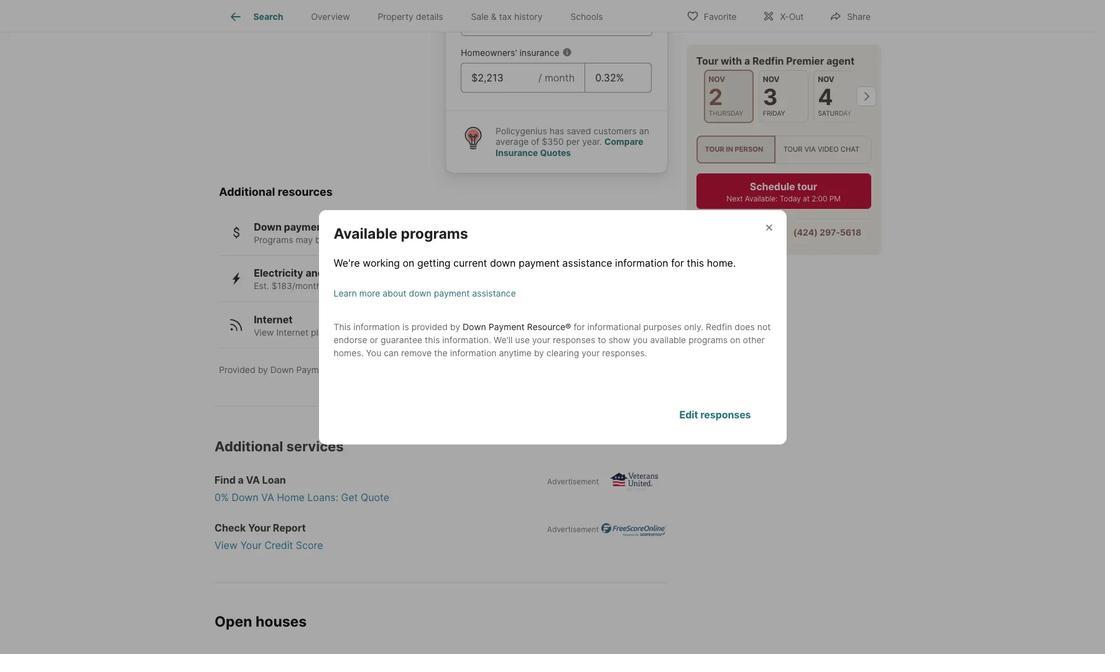 Task type: locate. For each thing, give the bounding box(es) containing it.
available down purposes
[[650, 334, 686, 345]]

3
[[763, 83, 778, 111]]

0 vertical spatial solar
[[326, 267, 350, 279]]

lightbulb icon image
[[461, 125, 486, 150]]

0 horizontal spatial more
[[359, 288, 380, 298]]

more up working
[[395, 234, 417, 245]]

1 vertical spatial and
[[335, 327, 351, 338]]

view down check
[[215, 539, 238, 552]]

0 horizontal spatial a
[[238, 474, 244, 486]]

0 vertical spatial month
[[612, 15, 642, 27]]

services
[[286, 439, 344, 455]]

for right the resource®
[[574, 321, 585, 332]]

responses up clearing
[[553, 334, 595, 345]]

learn more about down payment assistance link
[[334, 286, 516, 299]]

additional
[[219, 185, 275, 199], [215, 439, 283, 455]]

1 horizontal spatial information
[[450, 347, 497, 358]]

payment
[[284, 221, 327, 233], [519, 257, 560, 269], [434, 288, 470, 298]]

0 vertical spatial / month
[[605, 15, 642, 27]]

internet left plans
[[276, 327, 309, 338]]

additional up "programs"
[[219, 185, 275, 199]]

1 horizontal spatial payment
[[489, 321, 525, 332]]

2 horizontal spatial nov
[[818, 75, 835, 84]]

ask a question link
[[709, 227, 771, 238]]

compare insurance quotes link
[[496, 136, 643, 158]]

list box
[[696, 136, 871, 164]]

1 vertical spatial advertisement
[[547, 525, 599, 534]]

1 nov from the left
[[709, 75, 726, 84]]

1 horizontal spatial on
[[730, 334, 740, 345]]

programs inside for informational purposes only. redfin does not endorse or guarantee this information. we'll use your responses to show you available programs on other homes. you can remove the information anytime by clearing your responses.
[[688, 334, 728, 345]]

in
[[726, 145, 733, 154]]

your down to
[[582, 347, 600, 358]]

sale & tax history tab
[[457, 2, 556, 32]]

home.
[[707, 257, 736, 269]]

by right anytime
[[534, 347, 544, 358]]

month down insurance
[[545, 71, 575, 84]]

down up "programs"
[[254, 221, 282, 233]]

0 horizontal spatial payment
[[284, 221, 327, 233]]

score
[[296, 539, 323, 552]]

a for ask a question
[[727, 227, 732, 238]]

your up 'credit'
[[248, 522, 271, 534]]

/ month down insurance
[[538, 71, 575, 84]]

1 vertical spatial down
[[409, 288, 431, 298]]

/ down insurance
[[538, 71, 542, 84]]

tour with a redfin premier agent
[[696, 55, 855, 67]]

provided
[[219, 365, 255, 375]]

1 horizontal spatial responses
[[700, 408, 751, 421]]

2 horizontal spatial payment
[[519, 257, 560, 269]]

/ right schools
[[605, 15, 609, 27]]

tour up 2
[[696, 55, 719, 67]]

nov for 4
[[818, 75, 835, 84]]

1 vertical spatial redfin
[[706, 321, 732, 332]]

your down check
[[240, 539, 262, 552]]

0 vertical spatial your
[[532, 334, 550, 345]]

0 horizontal spatial programs
[[401, 225, 468, 242]]

a inside the find a va loan 0% down va home loans: get quote
[[238, 474, 244, 486]]

0 vertical spatial programs
[[401, 225, 468, 242]]

1 horizontal spatial nov
[[763, 75, 780, 84]]

on
[[403, 257, 414, 269], [730, 334, 740, 345]]

1 vertical spatial a
[[727, 227, 732, 238]]

0 horizontal spatial responses
[[553, 334, 595, 345]]

this information is provided by down payment resource®
[[334, 321, 571, 332]]

/ month
[[605, 15, 642, 27], [538, 71, 575, 84]]

quote
[[361, 491, 389, 504]]

property details tab
[[364, 2, 457, 32]]

$183
[[348, 281, 368, 291]]

0 vertical spatial learn
[[369, 234, 393, 245]]

nov down agent
[[818, 75, 835, 84]]

down inside down payment assistance programs may be available. learn more
[[254, 221, 282, 233]]

learn more link
[[369, 234, 417, 245]]

informational
[[587, 321, 641, 332]]

this left home
[[446, 327, 461, 338]]

0 horizontal spatial available
[[394, 327, 430, 338]]

today
[[780, 194, 801, 203]]

2 horizontal spatial this
[[687, 257, 704, 269]]

credit
[[264, 539, 293, 552]]

1 horizontal spatial a
[[727, 227, 732, 238]]

additional up find
[[215, 439, 283, 455]]

by inside for informational purposes only. redfin does not endorse or guarantee this information. we'll use your responses to show you available programs on other homes. you can remove the information anytime by clearing your responses.
[[534, 347, 544, 358]]

additional for additional resources
[[219, 185, 275, 199]]

1 horizontal spatial solar
[[423, 281, 443, 291]]

tab list
[[215, 0, 627, 32]]

0 horizontal spatial with
[[371, 281, 388, 291]]

va left loan
[[246, 474, 260, 486]]

0 vertical spatial assistance
[[329, 221, 382, 233]]

3 nov from the left
[[818, 75, 835, 84]]

2 vertical spatial a
[[238, 474, 244, 486]]

nov down tour with a redfin premier agent at the right of the page
[[763, 75, 780, 84]]

tour left in
[[705, 145, 725, 154]]

on up rooftop
[[403, 257, 414, 269]]

available programs
[[334, 225, 468, 242]]

nov inside nov 2 thursday
[[709, 75, 726, 84]]

search
[[253, 11, 283, 22]]

0 horizontal spatial va
[[246, 474, 260, 486]]

this inside for informational purposes only. redfin does not endorse or guarantee this information. we'll use your responses to show you available programs on other homes. you can remove the information anytime by clearing your responses.
[[425, 334, 440, 345]]

this for home.
[[687, 257, 704, 269]]

payment up we'll
[[489, 321, 525, 332]]

available up remove
[[394, 327, 430, 338]]

we're
[[334, 257, 360, 269]]

2 advertisement from the top
[[547, 525, 599, 534]]

more left about
[[359, 288, 380, 298]]

payment down plans
[[296, 365, 332, 375]]

1 horizontal spatial available
[[650, 334, 686, 345]]

more inside down payment assistance programs may be available. learn more
[[395, 234, 417, 245]]

anytime
[[499, 347, 532, 358]]

property
[[378, 11, 413, 22]]

1 vertical spatial information
[[353, 321, 400, 332]]

programs
[[254, 234, 293, 245]]

1 vertical spatial view
[[215, 539, 238, 552]]

2 vertical spatial information
[[450, 347, 497, 358]]

saved
[[567, 125, 591, 136]]

0 horizontal spatial nov
[[709, 75, 726, 84]]

0 vertical spatial your
[[248, 522, 271, 534]]

1 horizontal spatial by
[[450, 321, 460, 332]]

view up provided at the left
[[254, 327, 274, 338]]

homeowners' insurance
[[461, 47, 559, 58]]

wattbuy,
[[378, 365, 415, 375]]

tooltip
[[446, 0, 899, 173]]

solar up save
[[326, 267, 350, 279]]

nov up thursday on the right top of page
[[709, 75, 726, 84]]

0 horizontal spatial for
[[433, 327, 444, 338]]

2 horizontal spatial and
[[417, 365, 433, 375]]

0 vertical spatial internet
[[254, 313, 293, 326]]

this left home. on the top right of page
[[687, 257, 704, 269]]

0 vertical spatial information
[[615, 257, 668, 269]]

297-
[[820, 227, 840, 238]]

month right schools
[[612, 15, 642, 27]]

on down does
[[730, 334, 740, 345]]

this inside internet view internet plans and providers available for this home
[[446, 327, 461, 338]]

0 horizontal spatial payment
[[296, 365, 332, 375]]

additional resources
[[219, 185, 333, 199]]

va down loan
[[261, 491, 274, 504]]

down right provided at the left
[[270, 365, 294, 375]]

va
[[246, 474, 260, 486], [261, 491, 274, 504]]

ask a question
[[709, 227, 771, 238]]

0 horizontal spatial redfin
[[706, 321, 732, 332]]

your down the resource®
[[532, 334, 550, 345]]

history
[[514, 11, 543, 22]]

view inside internet view internet plans and providers available for this home
[[254, 327, 274, 338]]

this
[[687, 257, 704, 269], [446, 327, 461, 338], [425, 334, 440, 345]]

2 horizontal spatial by
[[534, 347, 544, 358]]

sale
[[471, 11, 489, 22]]

1 horizontal spatial va
[[261, 491, 274, 504]]

responses right edit
[[700, 408, 751, 421]]

x-out button
[[752, 3, 814, 28]]

internet view internet plans and providers available for this home
[[254, 313, 487, 338]]

list box containing tour in person
[[696, 136, 871, 164]]

/ month right schools
[[605, 15, 642, 27]]

electricity and solar est. $183/month, save                  $183 with rooftop solar
[[254, 267, 443, 291]]

0 vertical spatial with
[[721, 55, 742, 67]]

by
[[450, 321, 460, 332], [534, 347, 544, 358], [258, 365, 268, 375]]

1 vertical spatial programs
[[688, 334, 728, 345]]

for inside internet view internet plans and providers available for this home
[[433, 327, 444, 338]]

0 horizontal spatial solar
[[326, 267, 350, 279]]

0 vertical spatial a
[[745, 55, 750, 67]]

0 horizontal spatial assistance
[[329, 221, 382, 233]]

on inside for informational purposes only. redfin does not endorse or guarantee this information. we'll use your responses to show you available programs on other homes. you can remove the information anytime by clearing your responses.
[[730, 334, 740, 345]]

down right 0%
[[232, 491, 258, 504]]

nov 2 thursday
[[709, 75, 744, 118]]

0 horizontal spatial on
[[403, 257, 414, 269]]

programs up getting
[[401, 225, 468, 242]]

assistance
[[329, 221, 382, 233], [562, 257, 612, 269], [472, 288, 516, 298]]

2 nov from the left
[[763, 75, 780, 84]]

learn
[[369, 234, 393, 245], [334, 288, 357, 298]]

payment
[[489, 321, 525, 332], [296, 365, 332, 375]]

1 horizontal spatial for
[[574, 321, 585, 332]]

for
[[671, 257, 684, 269], [574, 321, 585, 332], [433, 327, 444, 338]]

open
[[215, 613, 252, 631]]

responses inside for informational purposes only. redfin does not endorse or guarantee this information. we'll use your responses to show you available programs on other homes. you can remove the information anytime by clearing your responses.
[[553, 334, 595, 345]]

tour in person
[[705, 145, 763, 154]]

and down remove
[[417, 365, 433, 375]]

1 vertical spatial your
[[582, 347, 600, 358]]

quotes
[[540, 147, 571, 158]]

responses
[[553, 334, 595, 345], [700, 408, 751, 421]]

1 horizontal spatial month
[[612, 15, 642, 27]]

provided
[[411, 321, 448, 332]]

2 horizontal spatial a
[[745, 55, 750, 67]]

learn inside down payment assistance programs may be available. learn more
[[369, 234, 393, 245]]

redfin up nov 3 friday
[[753, 55, 784, 67]]

your
[[248, 522, 271, 534], [240, 539, 262, 552]]

1 horizontal spatial redfin
[[753, 55, 784, 67]]

0 vertical spatial payment
[[489, 321, 525, 332]]

show
[[608, 334, 630, 345]]

we're working on getting current down payment assistance information for this home.
[[334, 257, 736, 269]]

2:00
[[812, 194, 828, 203]]

down right about
[[409, 288, 431, 298]]

2
[[709, 83, 723, 111]]

to
[[598, 334, 606, 345]]

1 vertical spatial by
[[534, 347, 544, 358]]

0 horizontal spatial learn
[[334, 288, 357, 298]]

2 vertical spatial payment
[[434, 288, 470, 298]]

1 horizontal spatial and
[[335, 327, 351, 338]]

property details
[[378, 11, 443, 22]]

None text field
[[471, 14, 595, 28], [471, 70, 528, 85], [595, 70, 641, 85], [471, 14, 595, 28], [471, 70, 528, 85], [595, 70, 641, 85]]

est.
[[254, 281, 269, 291]]

with right $183
[[371, 281, 388, 291]]

houses
[[256, 613, 307, 631]]

with up nov 2 thursday
[[721, 55, 742, 67]]

2 vertical spatial assistance
[[472, 288, 516, 298]]

and up homes.
[[335, 327, 351, 338]]

provided by down payment resource, wattbuy, and allconnect
[[219, 365, 480, 375]]

learn up working
[[369, 234, 393, 245]]

$350
[[542, 136, 564, 147]]

and
[[306, 267, 324, 279], [335, 327, 351, 338], [417, 365, 433, 375]]

nov inside 'nov 4 saturday'
[[818, 75, 835, 84]]

None button
[[704, 70, 754, 123], [759, 70, 809, 123], [814, 70, 864, 123], [704, 70, 754, 123], [759, 70, 809, 123], [814, 70, 864, 123]]

1 vertical spatial learn
[[334, 288, 357, 298]]

responses inside button
[[700, 408, 751, 421]]

for up the
[[433, 327, 444, 338]]

1 horizontal spatial learn
[[369, 234, 393, 245]]

for left home. on the top right of page
[[671, 257, 684, 269]]

0 vertical spatial payment
[[284, 221, 327, 233]]

0 vertical spatial more
[[395, 234, 417, 245]]

a
[[745, 55, 750, 67], [727, 227, 732, 238], [238, 474, 244, 486]]

1 vertical spatial payment
[[519, 257, 560, 269]]

resource,
[[335, 365, 376, 375]]

down
[[490, 257, 516, 269], [409, 288, 431, 298]]

electricity
[[254, 267, 303, 279]]

pm
[[830, 194, 841, 203]]

x-
[[780, 11, 789, 21]]

tooltip containing / month
[[446, 0, 899, 173]]

nov
[[709, 75, 726, 84], [763, 75, 780, 84], [818, 75, 835, 84]]

schedule
[[750, 180, 795, 193]]

this down provided
[[425, 334, 440, 345]]

1 vertical spatial responses
[[700, 408, 751, 421]]

learn down we're on the top of the page
[[334, 288, 357, 298]]

for inside for informational purposes only. redfin does not endorse or guarantee this information. we'll use your responses to show you available programs on other homes. you can remove the information anytime by clearing your responses.
[[574, 321, 585, 332]]

/
[[605, 15, 609, 27], [538, 71, 542, 84]]

nov inside nov 3 friday
[[763, 75, 780, 84]]

and up $183/month,
[[306, 267, 324, 279]]

0 horizontal spatial by
[[258, 365, 268, 375]]

2 horizontal spatial assistance
[[562, 257, 612, 269]]

tour left via on the top right of page
[[784, 145, 803, 154]]

schools tab
[[556, 2, 617, 32]]

0 horizontal spatial this
[[425, 334, 440, 345]]

1 vertical spatial assistance
[[562, 257, 612, 269]]

internet down the est.
[[254, 313, 293, 326]]

2 vertical spatial by
[[258, 365, 268, 375]]

0 horizontal spatial / month
[[538, 71, 575, 84]]

sale & tax history
[[471, 11, 543, 22]]

you
[[633, 334, 648, 345]]

by up information.
[[450, 321, 460, 332]]

solar down getting
[[423, 281, 443, 291]]

1 advertisement from the top
[[547, 477, 599, 486]]

nov for 3
[[763, 75, 780, 84]]

down up information.
[[463, 321, 486, 332]]

1 horizontal spatial view
[[254, 327, 274, 338]]

x-out
[[780, 11, 804, 21]]

1 vertical spatial /
[[538, 71, 542, 84]]

information.
[[442, 334, 491, 345]]

next
[[727, 194, 743, 203]]

policygenius
[[496, 125, 547, 136]]

down right current
[[490, 257, 516, 269]]

0 vertical spatial and
[[306, 267, 324, 279]]

by right provided at the left
[[258, 365, 268, 375]]

saturday
[[818, 109, 852, 118]]

0 vertical spatial additional
[[219, 185, 275, 199]]

video
[[818, 145, 839, 154]]

redfin right only.
[[706, 321, 732, 332]]

1 vertical spatial month
[[545, 71, 575, 84]]

1 horizontal spatial more
[[395, 234, 417, 245]]

open houses
[[215, 613, 307, 631]]

1 horizontal spatial programs
[[688, 334, 728, 345]]

learn inside available programs dialog
[[334, 288, 357, 298]]

0 horizontal spatial information
[[353, 321, 400, 332]]

year.
[[582, 136, 602, 147]]

0 horizontal spatial view
[[215, 539, 238, 552]]

1 horizontal spatial this
[[446, 327, 461, 338]]

programs down only.
[[688, 334, 728, 345]]



Task type: vqa. For each thing, say whether or not it's contained in the screenshot.
rightmost Privacy
no



Task type: describe. For each thing, give the bounding box(es) containing it.
rooftop
[[391, 281, 421, 291]]

be
[[315, 234, 326, 245]]

programs inside available programs element
[[401, 225, 468, 242]]

1 vertical spatial solar
[[423, 281, 443, 291]]

tax
[[499, 11, 512, 22]]

share
[[847, 11, 871, 21]]

more inside available programs dialog
[[359, 288, 380, 298]]

0 horizontal spatial down
[[409, 288, 431, 298]]

$183/month,
[[272, 281, 324, 291]]

homeowners'
[[461, 47, 517, 58]]

plans
[[311, 327, 333, 338]]

edit responses button
[[659, 400, 771, 429]]

has
[[550, 125, 564, 136]]

tour for tour in person
[[705, 145, 725, 154]]

about
[[383, 288, 406, 298]]

per
[[566, 136, 580, 147]]

search link
[[228, 9, 283, 24]]

redfin inside for informational purposes only. redfin does not endorse or guarantee this information. we'll use your responses to show you available programs on other homes. you can remove the information anytime by clearing your responses.
[[706, 321, 732, 332]]

2 vertical spatial and
[[417, 365, 433, 375]]

endorse
[[334, 334, 367, 345]]

schedule tour next available: today at 2:00 pm
[[727, 180, 841, 203]]

down inside available programs dialog
[[463, 321, 486, 332]]

1 horizontal spatial / month
[[605, 15, 642, 27]]

available.
[[328, 234, 366, 245]]

get
[[341, 491, 358, 504]]

down payment assistance programs may be available. learn more
[[254, 221, 417, 245]]

save
[[326, 281, 345, 291]]

1 horizontal spatial payment
[[434, 288, 470, 298]]

0 vertical spatial va
[[246, 474, 260, 486]]

available programs element
[[334, 210, 483, 243]]

with inside the electricity and solar est. $183/month, save                  $183 with rooftop solar
[[371, 281, 388, 291]]

a for find a va loan 0% down va home loans: get quote
[[238, 474, 244, 486]]

allconnect
[[435, 365, 480, 375]]

advertisement for check your report view your credit score
[[547, 525, 599, 534]]

available inside internet view internet plans and providers available for this home
[[394, 327, 430, 338]]

payment inside available programs dialog
[[489, 321, 525, 332]]

find
[[215, 474, 236, 486]]

resources
[[278, 185, 333, 199]]

nov 4 saturday
[[818, 75, 852, 118]]

favorite
[[704, 11, 737, 21]]

view inside check your report view your credit score
[[215, 539, 238, 552]]

edit responses
[[679, 408, 751, 421]]

0 horizontal spatial /
[[538, 71, 542, 84]]

find a va loan 0% down va home loans: get quote
[[215, 474, 389, 504]]

5618
[[840, 227, 862, 238]]

available
[[334, 225, 397, 242]]

guarantee
[[381, 334, 422, 345]]

next image
[[856, 87, 876, 106]]

1 horizontal spatial with
[[721, 55, 742, 67]]

tour
[[798, 180, 818, 193]]

0 vertical spatial on
[[403, 257, 414, 269]]

loans:
[[307, 491, 338, 504]]

nov 3 friday
[[763, 75, 785, 118]]

use
[[515, 334, 530, 345]]

down inside the find a va loan 0% down va home loans: get quote
[[232, 491, 258, 504]]

an
[[639, 125, 649, 136]]

1 vertical spatial payment
[[296, 365, 332, 375]]

additional services
[[215, 439, 344, 455]]

via
[[805, 145, 816, 154]]

available inside for informational purposes only. redfin does not endorse or guarantee this information. we'll use your responses to show you available programs on other homes. you can remove the information anytime by clearing your responses.
[[650, 334, 686, 345]]

homes.
[[334, 347, 364, 358]]

(424)
[[794, 227, 818, 238]]

purposes
[[643, 321, 682, 332]]

this for information.
[[425, 334, 440, 345]]

1 horizontal spatial assistance
[[472, 288, 516, 298]]

advertisement for find a va loan 0% down va home loans: get quote
[[547, 477, 599, 486]]

tour for tour with a redfin premier agent
[[696, 55, 719, 67]]

policygenius has saved customers an average of $350 per year.
[[496, 125, 649, 147]]

ask
[[709, 227, 725, 238]]

1 vertical spatial internet
[[276, 327, 309, 338]]

&
[[491, 11, 497, 22]]

is
[[402, 321, 409, 332]]

responses.
[[602, 347, 647, 358]]

other
[[743, 334, 765, 345]]

available:
[[745, 194, 778, 203]]

1 horizontal spatial /
[[605, 15, 609, 27]]

you
[[366, 347, 381, 358]]

not
[[757, 321, 771, 332]]

working
[[363, 257, 400, 269]]

2 horizontal spatial information
[[615, 257, 668, 269]]

0 vertical spatial by
[[450, 321, 460, 332]]

1 horizontal spatial your
[[582, 347, 600, 358]]

agent
[[827, 55, 855, 67]]

current
[[453, 257, 487, 269]]

2 horizontal spatial for
[[671, 257, 684, 269]]

tab list containing search
[[215, 0, 627, 32]]

resource®
[[527, 321, 571, 332]]

loan
[[262, 474, 286, 486]]

premier
[[786, 55, 824, 67]]

can
[[384, 347, 399, 358]]

nov for 2
[[709, 75, 726, 84]]

overview
[[311, 11, 350, 22]]

report
[[273, 522, 306, 534]]

tour for tour via video chat
[[784, 145, 803, 154]]

1 vertical spatial your
[[240, 539, 262, 552]]

available programs dialog
[[319, 210, 786, 444]]

payment inside down payment assistance programs may be available. learn more
[[284, 221, 327, 233]]

check
[[215, 522, 246, 534]]

learn more about down payment assistance
[[334, 288, 516, 298]]

clearing
[[547, 347, 579, 358]]

schools
[[570, 11, 603, 22]]

question
[[734, 227, 771, 238]]

1 horizontal spatial down
[[490, 257, 516, 269]]

0 horizontal spatial your
[[532, 334, 550, 345]]

lightbulb icon element
[[461, 125, 496, 158]]

0 horizontal spatial month
[[545, 71, 575, 84]]

home
[[277, 491, 305, 504]]

and inside the electricity and solar est. $183/month, save                  $183 with rooftop solar
[[306, 267, 324, 279]]

0 vertical spatial redfin
[[753, 55, 784, 67]]

may
[[296, 234, 313, 245]]

check your report view your credit score
[[215, 522, 323, 552]]

and inside internet view internet plans and providers available for this home
[[335, 327, 351, 338]]

this
[[334, 321, 351, 332]]

1 vertical spatial / month
[[538, 71, 575, 84]]

(424) 297-5618
[[794, 227, 862, 238]]

additional for additional services
[[215, 439, 283, 455]]

view your credit score link
[[215, 538, 675, 553]]

overview tab
[[297, 2, 364, 32]]

1 vertical spatial va
[[261, 491, 274, 504]]

person
[[735, 145, 763, 154]]

information inside for informational purposes only. redfin does not endorse or guarantee this information. we'll use your responses to show you available programs on other homes. you can remove the information anytime by clearing your responses.
[[450, 347, 497, 358]]

friday
[[763, 109, 785, 118]]

thursday
[[709, 109, 744, 118]]

assistance inside down payment assistance programs may be available. learn more
[[329, 221, 382, 233]]



